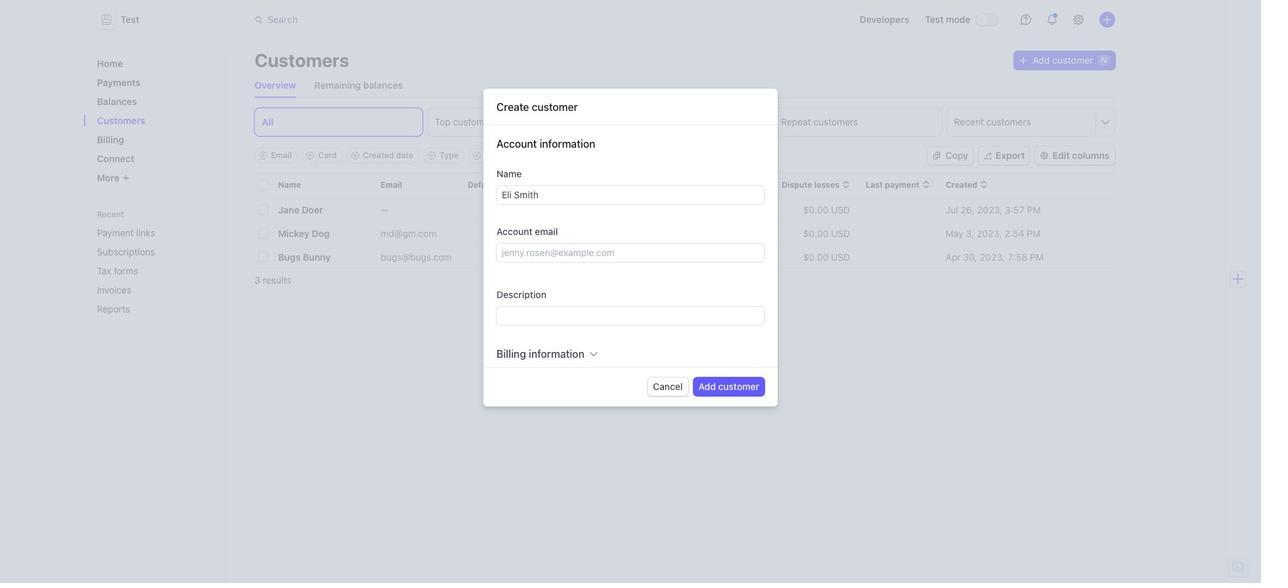 Task type: locate. For each thing, give the bounding box(es) containing it.
account up filters in the left top of the page
[[497, 138, 537, 150]]

$0.00 usd
[[591, 204, 638, 215], [719, 204, 766, 215], [803, 204, 850, 215], [803, 228, 850, 239], [591, 251, 638, 262], [719, 251, 766, 262], [803, 251, 850, 262]]

dispute losses
[[782, 180, 840, 190]]

1 horizontal spatial payment
[[885, 180, 920, 190]]

2023, right 3,
[[977, 228, 1002, 239]]

1 vertical spatial 2023,
[[977, 228, 1002, 239]]

0 horizontal spatial add
[[699, 381, 716, 392]]

0 link for apr 30, 2023, 7:58 pm
[[654, 245, 719, 269]]

Select Item checkbox
[[259, 205, 268, 214], [259, 252, 268, 262]]

1 horizontal spatial customer
[[718, 381, 759, 392]]

more right 'add more filters' icon at the top of the page
[[485, 150, 505, 160]]

1 vertical spatial pm
[[1027, 228, 1041, 239]]

0 horizontal spatial created
[[363, 150, 394, 160]]

2023, right 30,
[[980, 251, 1005, 262]]

1 vertical spatial svg image
[[933, 152, 941, 160]]

balances link
[[92, 91, 218, 112]]

customers right top
[[453, 116, 498, 127]]

1 vertical spatial created
[[946, 180, 978, 190]]

2023, for 26,
[[977, 204, 1003, 215]]

payments
[[97, 77, 141, 88], [654, 180, 693, 190]]

connect
[[97, 153, 134, 164]]

select item checkbox for bugs bunny
[[259, 252, 268, 262]]

0 vertical spatial customer
[[1053, 55, 1094, 66]]

email
[[271, 150, 292, 160], [381, 180, 402, 190]]

customers
[[453, 116, 498, 127], [652, 116, 696, 127], [814, 116, 858, 127], [987, 116, 1031, 127]]

1 vertical spatial tab list
[[255, 108, 1115, 136]]

pm right 7:58 in the top of the page
[[1030, 251, 1044, 262]]

developers link
[[855, 9, 915, 30]]

1 horizontal spatial recent
[[955, 116, 984, 127]]

export button
[[979, 147, 1030, 165]]

0 vertical spatial email
[[271, 150, 292, 160]]

remaining balances
[[314, 79, 403, 91]]

1 horizontal spatial billing
[[497, 348, 526, 360]]

1 vertical spatial email
[[381, 180, 402, 190]]

test left mode
[[925, 14, 944, 25]]

recent customers link
[[947, 108, 1096, 136]]

0 horizontal spatial billing
[[97, 134, 124, 145]]

jul
[[946, 204, 958, 215]]

svg image
[[1020, 57, 1028, 64], [933, 152, 941, 160]]

2 payment from the left
[[885, 180, 920, 190]]

2023, inside the apr 30, 2023, 7:58 pm 'link'
[[980, 251, 1005, 262]]

svg image left copy
[[933, 152, 941, 160]]

1 vertical spatial 0
[[698, 251, 703, 262]]

2 0 from the top
[[698, 251, 703, 262]]

payment right last
[[885, 180, 920, 190]]

email up —
[[381, 180, 402, 190]]

all
[[262, 116, 274, 127]]

tax
[[97, 265, 111, 277]]

0 vertical spatial customers
[[255, 49, 349, 71]]

account email
[[497, 226, 558, 237]]

1 customers from the left
[[453, 116, 498, 127]]

0 vertical spatial billing
[[97, 134, 124, 145]]

recent for recent
[[97, 210, 124, 219]]

— link
[[381, 198, 468, 221]]

2 test from the left
[[925, 14, 944, 25]]

name up 'default payment method'
[[497, 168, 522, 179]]

Account email email field
[[497, 244, 765, 262]]

test button
[[97, 11, 153, 29]]

remaining balances link
[[314, 74, 403, 97], [314, 74, 403, 97]]

svg image up the recent customers link
[[1020, 57, 1028, 64]]

0 vertical spatial tab list
[[255, 74, 1115, 98]]

$0.00 usd link
[[581, 198, 654, 221], [719, 198, 782, 221], [782, 198, 866, 221], [782, 221, 866, 245], [581, 245, 654, 269], [719, 245, 782, 269], [782, 245, 866, 269]]

pm
[[1027, 204, 1041, 215], [1027, 228, 1041, 239], [1030, 251, 1044, 262]]

4 customers from the left
[[987, 116, 1031, 127]]

recent up payment
[[97, 210, 124, 219]]

jane
[[278, 204, 300, 215]]

0 horizontal spatial payment
[[499, 180, 533, 190]]

default payment method
[[468, 180, 566, 190]]

0 vertical spatial information
[[540, 138, 595, 150]]

copy button
[[927, 147, 974, 165]]

email right add email image
[[271, 150, 292, 160]]

2 tab list from the top
[[255, 108, 1115, 136]]

more for more filters
[[485, 150, 505, 160]]

home link
[[92, 53, 218, 74]]

losses
[[814, 180, 840, 190]]

remaining
[[314, 79, 361, 91]]

name
[[497, 168, 522, 179], [278, 180, 301, 190]]

billing up connect
[[97, 134, 124, 145]]

0 horizontal spatial payments
[[97, 77, 141, 88]]

1 payment from the left
[[499, 180, 533, 190]]

1 vertical spatial add customer
[[699, 381, 759, 392]]

select item checkbox down select item checkbox
[[259, 252, 268, 262]]

2 0 link from the top
[[654, 245, 719, 269]]

1 vertical spatial add
[[699, 381, 716, 392]]

recent element
[[84, 222, 228, 320]]

test up home
[[121, 14, 139, 25]]

1 horizontal spatial test
[[925, 14, 944, 25]]

add right cancel
[[699, 381, 716, 392]]

more inside button
[[97, 172, 120, 183]]

payment
[[97, 227, 134, 238]]

0 vertical spatial pm
[[1027, 204, 1041, 215]]

payments link
[[92, 72, 218, 93]]

Name text field
[[497, 186, 765, 204]]

pm inside 'link'
[[1030, 251, 1044, 262]]

1 vertical spatial billing
[[497, 348, 526, 360]]

created for created date
[[363, 150, 394, 160]]

created date
[[363, 150, 413, 160]]

pm right 2:54
[[1027, 228, 1041, 239]]

1 vertical spatial more
[[97, 172, 120, 183]]

more down connect
[[97, 172, 120, 183]]

customers right time
[[652, 116, 696, 127]]

2023, right 26,
[[977, 204, 1003, 215]]

0 horizontal spatial more
[[97, 172, 120, 183]]

billing inside 'core navigation links' 'element'
[[97, 134, 124, 145]]

billing down description
[[497, 348, 526, 360]]

tab list
[[255, 74, 1115, 98], [255, 108, 1115, 136]]

home
[[97, 58, 123, 69]]

add customer inside button
[[699, 381, 759, 392]]

2 vertical spatial 2023,
[[980, 251, 1005, 262]]

cancel
[[653, 381, 683, 392]]

1 0 link from the top
[[654, 198, 719, 221]]

add left n
[[1033, 55, 1050, 66]]

add customer right cancel
[[699, 381, 759, 392]]

test mode
[[925, 14, 971, 25]]

billing for billing
[[97, 134, 124, 145]]

2 account from the top
[[497, 226, 533, 237]]

0 vertical spatial more
[[485, 150, 505, 160]]

apr 30, 2023, 7:58 pm
[[946, 251, 1044, 262]]

payments up balances
[[97, 77, 141, 88]]

created up 26,
[[946, 180, 978, 190]]

0 vertical spatial account
[[497, 138, 537, 150]]

Description text field
[[497, 307, 765, 325]]

refunds
[[723, 180, 756, 190]]

repeat
[[781, 116, 811, 127]]

date
[[396, 150, 413, 160]]

1 tab list from the top
[[255, 74, 1115, 98]]

name up jane
[[278, 180, 301, 190]]

svg image inside copy popup button
[[933, 152, 941, 160]]

0 vertical spatial name
[[497, 168, 522, 179]]

—
[[381, 204, 389, 215]]

1 account from the top
[[497, 138, 537, 150]]

add
[[1033, 55, 1050, 66], [699, 381, 716, 392]]

1 vertical spatial 0 link
[[654, 245, 719, 269]]

customers right repeat
[[814, 116, 858, 127]]

0 vertical spatial recent
[[955, 116, 984, 127]]

1 vertical spatial select item checkbox
[[259, 252, 268, 262]]

balances
[[363, 79, 403, 91]]

2 select item checkbox from the top
[[259, 252, 268, 262]]

add customer left n
[[1033, 55, 1094, 66]]

customers up overview
[[255, 49, 349, 71]]

0 horizontal spatial customers
[[97, 115, 145, 126]]

customers down balances
[[97, 115, 145, 126]]

payment down filters in the left top of the page
[[499, 180, 533, 190]]

invoices
[[97, 284, 131, 296]]

select item checkbox up select item checkbox
[[259, 205, 268, 214]]

0 vertical spatial svg image
[[1020, 57, 1028, 64]]

payments inside 'core navigation links' 'element'
[[97, 77, 141, 88]]

2 vertical spatial customer
[[718, 381, 759, 392]]

1 horizontal spatial more
[[485, 150, 505, 160]]

1 vertical spatial information
[[529, 348, 585, 360]]

0 horizontal spatial email
[[271, 150, 292, 160]]

edit
[[1053, 150, 1070, 161]]

create
[[497, 101, 529, 113]]

more button
[[92, 167, 218, 189]]

md@gm.com link
[[381, 221, 468, 245]]

1 horizontal spatial customers
[[255, 49, 349, 71]]

1 vertical spatial customer
[[532, 101, 578, 113]]

test
[[121, 14, 139, 25], [925, 14, 944, 25]]

mickey dog link
[[278, 221, 339, 245]]

recent up copy
[[955, 116, 984, 127]]

0 vertical spatial add customer
[[1033, 55, 1094, 66]]

search
[[268, 14, 298, 25]]

test for test mode
[[925, 14, 944, 25]]

0 horizontal spatial test
[[121, 14, 139, 25]]

may 3, 2023, 2:54 pm link
[[946, 221, 1115, 245]]

customers up export
[[987, 116, 1031, 127]]

0 horizontal spatial add customer
[[699, 381, 759, 392]]

first-time customers
[[608, 116, 696, 127]]

test inside button
[[121, 14, 139, 25]]

bugs@bugs.com link
[[381, 245, 468, 269]]

0 link
[[654, 198, 719, 221], [654, 245, 719, 269]]

created
[[363, 150, 394, 160], [946, 180, 978, 190]]

2023,
[[977, 204, 1003, 215], [977, 228, 1002, 239], [980, 251, 1005, 262]]

2 horizontal spatial customer
[[1053, 55, 1094, 66]]

0 vertical spatial payments
[[97, 77, 141, 88]]

export
[[996, 150, 1025, 161]]

1 horizontal spatial svg image
[[1020, 57, 1028, 64]]

2023, for 3,
[[977, 228, 1002, 239]]

top customers
[[435, 116, 498, 127]]

1 select item checkbox from the top
[[259, 205, 268, 214]]

forms
[[114, 265, 138, 277]]

1 0 from the top
[[698, 204, 703, 215]]

1 vertical spatial recent
[[97, 210, 124, 219]]

2 vertical spatial pm
[[1030, 251, 1044, 262]]

1 horizontal spatial add
[[1033, 55, 1050, 66]]

0 horizontal spatial recent
[[97, 210, 124, 219]]

0 horizontal spatial svg image
[[933, 152, 941, 160]]

0 vertical spatial add
[[1033, 55, 1050, 66]]

0 vertical spatial select item checkbox
[[259, 205, 268, 214]]

1 vertical spatial name
[[278, 180, 301, 190]]

pm right 3:57
[[1027, 204, 1041, 215]]

1 test from the left
[[121, 14, 139, 25]]

customers for top customers
[[453, 116, 498, 127]]

1 vertical spatial account
[[497, 226, 533, 237]]

apr
[[946, 251, 961, 262]]

toolbar containing email
[[255, 148, 536, 164]]

0 vertical spatial created
[[363, 150, 394, 160]]

1 vertical spatial payments
[[654, 180, 693, 190]]

account left email
[[497, 226, 533, 237]]

customers link
[[92, 110, 218, 131]]

copy
[[946, 150, 968, 161]]

0 vertical spatial 0 link
[[654, 198, 719, 221]]

customers
[[255, 49, 349, 71], [97, 115, 145, 126]]

subscriptions
[[97, 246, 155, 258]]

created inside toolbar
[[363, 150, 394, 160]]

1 vertical spatial customers
[[97, 115, 145, 126]]

2023, inside may 3, 2023, 2:54 pm link
[[977, 228, 1002, 239]]

mode
[[946, 14, 971, 25]]

0
[[698, 204, 703, 215], [698, 251, 703, 262]]

more
[[485, 150, 505, 160], [97, 172, 120, 183]]

account
[[497, 138, 537, 150], [497, 226, 533, 237]]

may
[[946, 228, 964, 239]]

billing
[[97, 134, 124, 145], [497, 348, 526, 360]]

test for test
[[121, 14, 139, 25]]

1 horizontal spatial add customer
[[1033, 55, 1094, 66]]

pm for jul 26, 2023, 3:57 pm
[[1027, 204, 1041, 215]]

add more filters image
[[473, 152, 481, 160]]

more inside toolbar
[[485, 150, 505, 160]]

add type image
[[428, 152, 436, 160]]

first-
[[608, 116, 631, 127]]

created right add created date image
[[363, 150, 394, 160]]

recent for recent customers
[[955, 116, 984, 127]]

toolbar
[[255, 148, 536, 164]]

customers for recent customers
[[987, 116, 1031, 127]]

3 customers from the left
[[814, 116, 858, 127]]

1 horizontal spatial created
[[946, 180, 978, 190]]

2023, inside jul 26, 2023, 3:57 pm link
[[977, 204, 1003, 215]]

more filters
[[485, 150, 530, 160]]

payments right spend
[[654, 180, 693, 190]]

0 vertical spatial 0
[[698, 204, 703, 215]]

0 horizontal spatial name
[[278, 180, 301, 190]]

0 vertical spatial 2023,
[[977, 204, 1003, 215]]



Task type: describe. For each thing, give the bounding box(es) containing it.
default
[[468, 180, 497, 190]]

7:58
[[1008, 251, 1028, 262]]

30,
[[964, 251, 978, 262]]

dog
[[312, 228, 330, 239]]

results
[[263, 275, 291, 286]]

information for account information
[[540, 138, 595, 150]]

invoices link
[[92, 279, 197, 301]]

card
[[318, 150, 337, 160]]

doer
[[302, 204, 323, 215]]

customers inside customers link
[[97, 115, 145, 126]]

jane doer
[[278, 204, 323, 215]]

top customers link
[[428, 108, 596, 136]]

bunny
[[303, 251, 331, 262]]

n
[[1101, 55, 1107, 65]]

md@gm.com
[[381, 228, 437, 239]]

1 horizontal spatial email
[[381, 180, 402, 190]]

dispute
[[782, 180, 812, 190]]

description
[[497, 289, 547, 300]]

bugs bunny link
[[278, 245, 339, 269]]

balances
[[97, 96, 137, 107]]

open overflow menu image
[[1102, 118, 1110, 126]]

Search search field
[[247, 8, 617, 32]]

jane doer link
[[278, 198, 339, 221]]

tax forms
[[97, 265, 138, 277]]

filters
[[507, 150, 530, 160]]

add email image
[[259, 152, 267, 160]]

2 customers from the left
[[652, 116, 696, 127]]

last
[[866, 180, 883, 190]]

total
[[581, 180, 601, 190]]

more for more
[[97, 172, 120, 183]]

0 link for jul 26, 2023, 3:57 pm
[[654, 198, 719, 221]]

billing for billing information
[[497, 348, 526, 360]]

3,
[[966, 228, 974, 239]]

method
[[535, 180, 566, 190]]

add created date image
[[351, 152, 359, 160]]

select item checkbox for jane doer
[[259, 205, 268, 214]]

1 horizontal spatial name
[[497, 168, 522, 179]]

pm for may 3, 2023, 2:54 pm
[[1027, 228, 1041, 239]]

reports link
[[92, 298, 197, 320]]

repeat customers link
[[774, 108, 942, 136]]

add customer button
[[693, 378, 765, 396]]

links
[[136, 227, 155, 238]]

tax forms link
[[92, 260, 197, 282]]

payment links
[[97, 227, 155, 238]]

core navigation links element
[[92, 53, 218, 189]]

reports
[[97, 304, 130, 315]]

top
[[435, 116, 451, 127]]

subscriptions link
[[92, 241, 197, 263]]

created for created
[[946, 180, 978, 190]]

total spend
[[581, 180, 627, 190]]

last payment
[[866, 180, 920, 190]]

0 for apr 30, 2023, 7:58 pm
[[698, 251, 703, 262]]

mickey
[[278, 228, 309, 239]]

add card image
[[306, 152, 314, 160]]

3
[[255, 275, 260, 286]]

tab list containing overview
[[255, 74, 1115, 98]]

customer inside button
[[718, 381, 759, 392]]

email
[[535, 226, 558, 237]]

cancel button
[[648, 378, 688, 396]]

apr 30, 2023, 7:58 pm link
[[946, 245, 1115, 269]]

add inside button
[[699, 381, 716, 392]]

information for billing information
[[529, 348, 585, 360]]

mickey dog
[[278, 228, 330, 239]]

first-time customers link
[[601, 108, 769, 136]]

spend
[[603, 180, 627, 190]]

26,
[[961, 204, 975, 215]]

bugs@bugs.com
[[381, 251, 452, 262]]

developers
[[860, 14, 910, 25]]

0 for jul 26, 2023, 3:57 pm
[[698, 204, 703, 215]]

account for account information
[[497, 138, 537, 150]]

2:54
[[1005, 228, 1025, 239]]

account for account email
[[497, 226, 533, 237]]

payment for last
[[885, 180, 920, 190]]

may 3, 2023, 2:54 pm
[[946, 228, 1041, 239]]

columns
[[1072, 150, 1110, 161]]

Select Item checkbox
[[259, 229, 268, 238]]

0 horizontal spatial customer
[[532, 101, 578, 113]]

recent navigation links element
[[84, 210, 228, 320]]

tab list containing all
[[255, 108, 1115, 136]]

pm for apr 30, 2023, 7:58 pm
[[1030, 251, 1044, 262]]

customers for repeat customers
[[814, 116, 858, 127]]

payment links link
[[92, 222, 197, 244]]

payment for default
[[499, 180, 533, 190]]

repeat customers
[[781, 116, 858, 127]]

2023, for 30,
[[980, 251, 1005, 262]]

jul 26, 2023, 3:57 pm
[[946, 204, 1041, 215]]

1 horizontal spatial payments
[[654, 180, 693, 190]]

3:57
[[1005, 204, 1025, 215]]

create customer
[[497, 101, 578, 113]]

billing information
[[497, 348, 585, 360]]

type
[[440, 150, 459, 160]]

bugs
[[278, 251, 301, 262]]

billing link
[[92, 129, 218, 150]]

Select All checkbox
[[259, 181, 268, 190]]

recent customers
[[955, 116, 1031, 127]]

3 results
[[255, 275, 291, 286]]

time
[[631, 116, 649, 127]]



Task type: vqa. For each thing, say whether or not it's contained in the screenshot.
spend
yes



